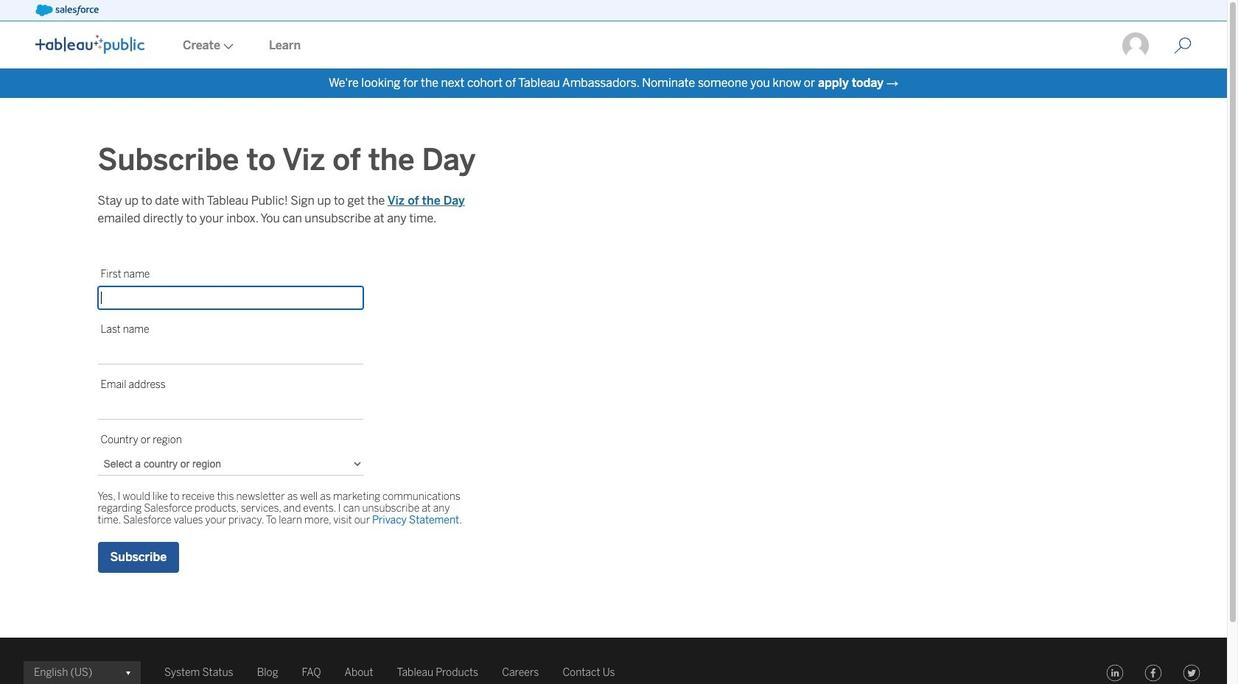 Task type: locate. For each thing, give the bounding box(es) containing it.
salesforce logo image
[[35, 4, 99, 16]]

None text field
[[98, 287, 363, 310], [98, 342, 363, 365], [98, 287, 363, 310], [98, 342, 363, 365]]

None email field
[[98, 397, 363, 420]]

t.turtle image
[[1121, 31, 1151, 60]]

go to search image
[[1157, 37, 1210, 55]]

create image
[[220, 43, 234, 49]]



Task type: describe. For each thing, give the bounding box(es) containing it.
selected language element
[[34, 662, 130, 685]]

logo image
[[35, 35, 145, 54]]



Task type: vqa. For each thing, say whether or not it's contained in the screenshot.
email field
yes



